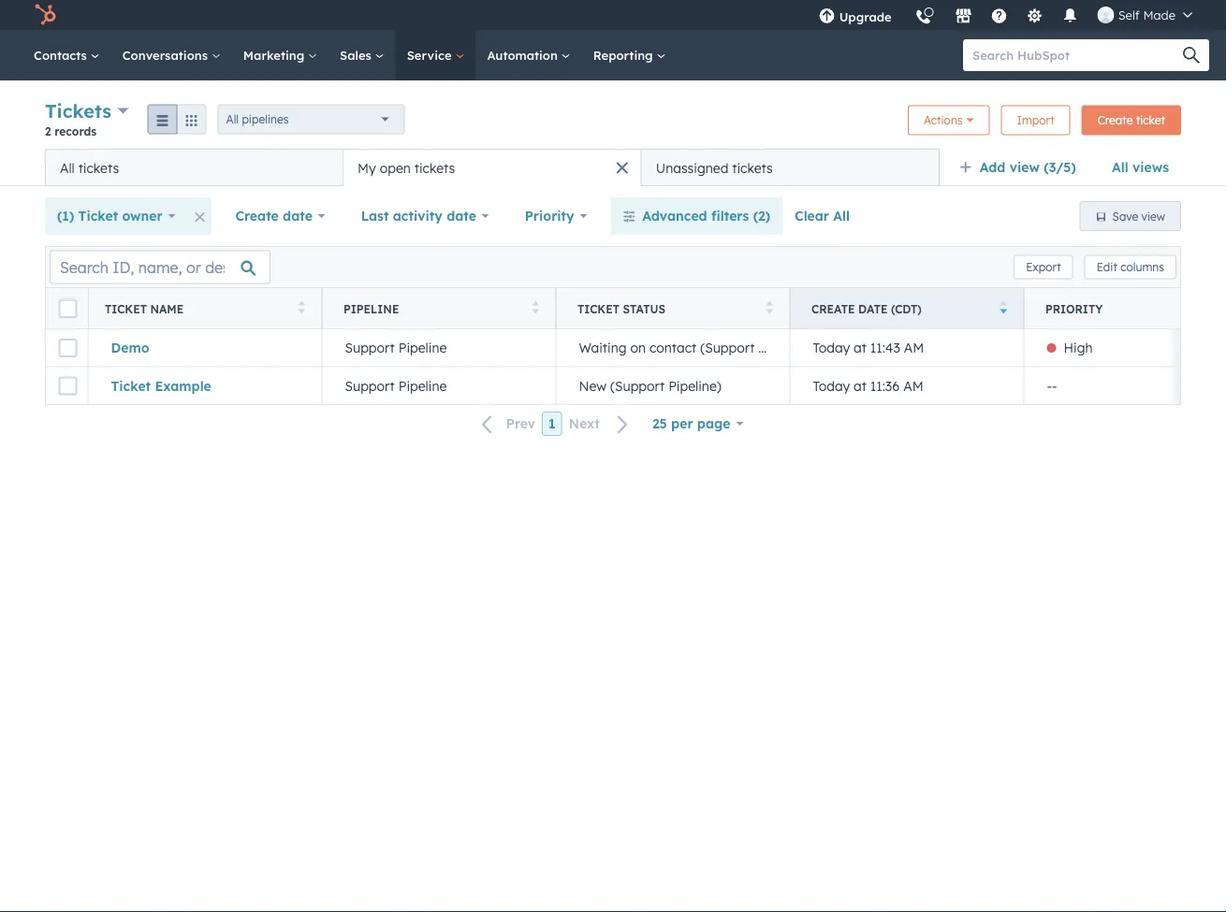 Task type: describe. For each thing, give the bounding box(es) containing it.
ticket name
[[105, 302, 184, 316]]

clear
[[795, 208, 829, 224]]

(support inside button
[[610, 378, 665, 394]]

edit
[[1097, 260, 1118, 274]]

date for create date
[[283, 208, 313, 224]]

status
[[623, 302, 666, 316]]

create ticket
[[1098, 113, 1165, 127]]

today at 11:43 am button
[[790, 330, 1024, 367]]

settings link
[[1015, 0, 1055, 30]]

support pipeline button for waiting on contact (support pipeline)
[[322, 330, 556, 367]]

my open tickets button
[[343, 149, 641, 186]]

actions
[[924, 113, 963, 127]]

tickets
[[45, 99, 111, 123]]

1 button
[[542, 412, 562, 436]]

upgrade
[[839, 9, 892, 24]]

unassigned
[[656, 160, 729, 176]]

view for save
[[1142, 209, 1165, 223]]

press to sort. image
[[532, 301, 539, 314]]

--
[[1047, 378, 1057, 394]]

descending sort. press to sort ascending. image
[[1000, 301, 1007, 314]]

marketing link
[[232, 30, 329, 81]]

name
[[150, 302, 184, 316]]

advanced filters (2)
[[642, 208, 770, 224]]

priority inside popup button
[[525, 208, 574, 224]]

2 tickets from the left
[[414, 160, 455, 176]]

per
[[671, 416, 693, 432]]

2 press to sort. image from the left
[[766, 301, 773, 314]]

-- button
[[1024, 367, 1226, 404]]

1 press to sort. image from the left
[[298, 301, 305, 314]]

reporting
[[593, 47, 657, 63]]

service
[[407, 47, 455, 63]]

press to sort. element for ticket status
[[766, 301, 773, 317]]

save view
[[1113, 209, 1165, 223]]

tickets button
[[45, 97, 129, 125]]

conversations
[[122, 47, 211, 63]]

self
[[1118, 7, 1140, 22]]

clear all button
[[783, 198, 862, 235]]

conversations link
[[111, 30, 232, 81]]

all tickets button
[[45, 149, 343, 186]]

ticket example
[[111, 378, 211, 394]]

contacts
[[34, 47, 91, 63]]

1 press to sort. element from the left
[[298, 301, 305, 317]]

help button
[[984, 0, 1015, 30]]

pipeline for waiting on contact (support pipeline)
[[398, 340, 447, 356]]

menu containing self made
[[807, 0, 1204, 37]]

export button
[[1014, 255, 1073, 279]]

contacts link
[[22, 30, 111, 81]]

support for demo
[[345, 340, 395, 356]]

2 - from the left
[[1052, 378, 1057, 394]]

pipelines
[[242, 112, 289, 126]]

at inside 'button'
[[854, 378, 867, 394]]

save
[[1113, 209, 1138, 223]]

made
[[1143, 7, 1176, 22]]

add
[[980, 159, 1006, 176]]

automation link
[[476, 30, 582, 81]]

high button
[[1024, 330, 1226, 367]]

hubspot link
[[22, 4, 70, 26]]

ruby anderson image
[[1098, 7, 1115, 23]]

next
[[569, 416, 600, 432]]

all inside 'clear all' button
[[833, 208, 850, 224]]

all for all pipelines
[[226, 112, 239, 126]]

create for create ticket
[[1098, 113, 1133, 127]]

advanced filters (2) button
[[611, 198, 783, 235]]

help image
[[991, 8, 1008, 25]]

11:43
[[870, 340, 900, 356]]

owner
[[122, 208, 163, 224]]

add view (3/5) button
[[947, 149, 1100, 186]]

tickets banner
[[45, 97, 1181, 149]]

25 per page
[[652, 416, 731, 432]]

pipeline for new (support pipeline)
[[398, 378, 447, 394]]

all tickets
[[60, 160, 119, 176]]

view for add
[[1010, 159, 1040, 176]]

new (support pipeline) button
[[556, 367, 790, 404]]

new (support pipeline)
[[579, 378, 722, 394]]

(3/5)
[[1044, 159, 1076, 176]]

sales
[[340, 47, 375, 63]]

0 vertical spatial pipeline)
[[759, 340, 812, 356]]

ticket for ticket example
[[111, 378, 151, 394]]

prev button
[[471, 412, 542, 437]]

marketing
[[243, 47, 308, 63]]

last activity date button
[[349, 198, 501, 235]]

marketplaces image
[[955, 8, 972, 25]]

all views
[[1112, 159, 1169, 176]]

(1) ticket owner button
[[45, 198, 188, 235]]

Search HubSpot search field
[[963, 39, 1193, 71]]

clear all
[[795, 208, 850, 224]]

today at 11:36 am
[[813, 378, 924, 394]]

contact
[[650, 340, 697, 356]]

2
[[45, 124, 51, 138]]

1 vertical spatial priority
[[1046, 302, 1103, 316]]

add view (3/5)
[[980, 159, 1076, 176]]

my open tickets
[[358, 160, 455, 176]]

upgrade image
[[819, 8, 836, 25]]

1 horizontal spatial (support
[[700, 340, 755, 356]]

press to sort. element for pipeline
[[532, 301, 539, 317]]

on
[[630, 340, 646, 356]]

create date
[[235, 208, 313, 224]]

ticket for ticket status
[[578, 302, 620, 316]]

support for ticket example
[[345, 378, 395, 394]]



Task type: locate. For each thing, give the bounding box(es) containing it.
1 vertical spatial (support
[[610, 378, 665, 394]]

all for all tickets
[[60, 160, 75, 176]]

edit columns
[[1097, 260, 1165, 274]]

1 at from the top
[[854, 340, 867, 356]]

2 today from the top
[[813, 378, 850, 394]]

1 vertical spatial support
[[345, 378, 395, 394]]

1 horizontal spatial pipeline)
[[759, 340, 812, 356]]

2 at from the top
[[854, 378, 867, 394]]

pipeline) inside button
[[669, 378, 722, 394]]

1 vertical spatial pipeline)
[[669, 378, 722, 394]]

priority button
[[513, 198, 599, 235]]

1 am from the top
[[904, 340, 924, 356]]

ticket status
[[578, 302, 666, 316]]

hubspot image
[[34, 4, 56, 26]]

create left the ticket in the top right of the page
[[1098, 113, 1133, 127]]

ticket up waiting
[[578, 302, 620, 316]]

create date (cdt)
[[812, 302, 922, 316]]

1 horizontal spatial tickets
[[414, 160, 455, 176]]

tickets for all tickets
[[78, 160, 119, 176]]

(1)
[[57, 208, 74, 224]]

1 support pipeline from the top
[[345, 340, 447, 356]]

1 horizontal spatial create
[[812, 302, 855, 316]]

priority down the my open tickets button
[[525, 208, 574, 224]]

pipeline
[[344, 302, 399, 316], [398, 340, 447, 356], [398, 378, 447, 394]]

at
[[854, 340, 867, 356], [854, 378, 867, 394]]

demo link
[[111, 340, 299, 356]]

today left '11:36'
[[813, 378, 850, 394]]

date right activity
[[447, 208, 476, 224]]

pagination navigation
[[471, 412, 640, 437]]

new
[[579, 378, 607, 394]]

activity
[[393, 208, 443, 224]]

0 horizontal spatial pipeline)
[[669, 378, 722, 394]]

1 horizontal spatial press to sort. element
[[532, 301, 539, 317]]

0 horizontal spatial (support
[[610, 378, 665, 394]]

1 support pipeline button from the top
[[322, 330, 556, 367]]

unassigned tickets button
[[641, 149, 940, 186]]

0 vertical spatial pipeline
[[344, 302, 399, 316]]

0 horizontal spatial tickets
[[78, 160, 119, 176]]

settings image
[[1027, 8, 1043, 25]]

1 tickets from the left
[[78, 160, 119, 176]]

all for all views
[[1112, 159, 1129, 176]]

all inside all tickets button
[[60, 160, 75, 176]]

all views link
[[1100, 149, 1181, 186]]

support pipeline button
[[322, 330, 556, 367], [322, 367, 556, 404]]

calling icon button
[[908, 2, 940, 29]]

1 vertical spatial today
[[813, 378, 850, 394]]

3 press to sort. element from the left
[[766, 301, 773, 317]]

all pipelines
[[226, 112, 289, 126]]

notifications image
[[1062, 8, 1079, 25]]

1 horizontal spatial priority
[[1046, 302, 1103, 316]]

3 tickets from the left
[[732, 160, 773, 176]]

descending sort. press to sort ascending. element
[[1000, 301, 1007, 317]]

0 horizontal spatial view
[[1010, 159, 1040, 176]]

(support down on
[[610, 378, 665, 394]]

0 vertical spatial support pipeline
[[345, 340, 447, 356]]

all left the views
[[1112, 159, 1129, 176]]

1 horizontal spatial date
[[447, 208, 476, 224]]

waiting
[[579, 340, 627, 356]]

25
[[652, 416, 667, 432]]

import button
[[1001, 105, 1071, 135]]

1 today from the top
[[813, 340, 850, 356]]

support pipeline button for new (support pipeline)
[[322, 367, 556, 404]]

2 horizontal spatial press to sort. element
[[766, 301, 773, 317]]

unassigned tickets
[[656, 160, 773, 176]]

1 vertical spatial support pipeline
[[345, 378, 447, 394]]

press to sort. image
[[298, 301, 305, 314], [766, 301, 773, 314]]

1 horizontal spatial view
[[1142, 209, 1165, 223]]

reporting link
[[582, 30, 677, 81]]

1 vertical spatial create
[[235, 208, 279, 224]]

search image
[[1183, 47, 1200, 64]]

(support right contact
[[700, 340, 755, 356]]

-
[[1047, 378, 1052, 394], [1052, 378, 1057, 394]]

am right 11:43
[[904, 340, 924, 356]]

support
[[345, 340, 395, 356], [345, 378, 395, 394]]

0 vertical spatial am
[[904, 340, 924, 356]]

0 vertical spatial priority
[[525, 208, 574, 224]]

press to sort. element
[[298, 301, 305, 317], [532, 301, 539, 317], [766, 301, 773, 317]]

ticket example link
[[111, 378, 299, 394]]

ticket
[[1136, 113, 1165, 127]]

high
[[1064, 340, 1093, 356]]

all pipelines button
[[218, 104, 405, 134]]

advanced
[[642, 208, 707, 224]]

view inside button
[[1142, 209, 1165, 223]]

create for create date (cdt)
[[812, 302, 855, 316]]

all inside all views link
[[1112, 159, 1129, 176]]

2 horizontal spatial tickets
[[732, 160, 773, 176]]

view right add
[[1010, 159, 1040, 176]]

11:36
[[870, 378, 900, 394]]

at left 11:43
[[854, 340, 867, 356]]

tickets up (2)
[[732, 160, 773, 176]]

2 support pipeline button from the top
[[322, 367, 556, 404]]

create for create date
[[235, 208, 279, 224]]

1 vertical spatial am
[[904, 378, 924, 394]]

1
[[549, 416, 556, 432]]

2 records
[[45, 124, 96, 138]]

ticket
[[78, 208, 118, 224], [105, 302, 147, 316], [578, 302, 620, 316], [111, 378, 151, 394]]

2 support pipeline from the top
[[345, 378, 447, 394]]

am right '11:36'
[[904, 378, 924, 394]]

2 horizontal spatial date
[[859, 302, 888, 316]]

support pipeline for waiting on contact (support pipeline)
[[345, 340, 447, 356]]

create ticket button
[[1082, 105, 1181, 135]]

ticket up demo
[[105, 302, 147, 316]]

filters
[[711, 208, 749, 224]]

create inside button
[[1098, 113, 1133, 127]]

create
[[1098, 113, 1133, 127], [235, 208, 279, 224], [812, 302, 855, 316]]

2 press to sort. element from the left
[[532, 301, 539, 317]]

automation
[[487, 47, 561, 63]]

all left pipelines
[[226, 112, 239, 126]]

date for create date (cdt)
[[859, 302, 888, 316]]

(1) ticket owner
[[57, 208, 163, 224]]

date left last
[[283, 208, 313, 224]]

2 vertical spatial pipeline
[[398, 378, 447, 394]]

export
[[1026, 260, 1061, 274]]

search button
[[1174, 39, 1209, 71]]

0 vertical spatial support
[[345, 340, 395, 356]]

create down all tickets button at left
[[235, 208, 279, 224]]

priority
[[525, 208, 574, 224], [1046, 302, 1103, 316]]

all inside all pipelines popup button
[[226, 112, 239, 126]]

last
[[361, 208, 389, 224]]

0 horizontal spatial press to sort. image
[[298, 301, 305, 314]]

0 vertical spatial (support
[[700, 340, 755, 356]]

0 vertical spatial create
[[1098, 113, 1133, 127]]

today down 'create date (cdt)'
[[813, 340, 850, 356]]

1 vertical spatial view
[[1142, 209, 1165, 223]]

0 horizontal spatial date
[[283, 208, 313, 224]]

all down 2 records
[[60, 160, 75, 176]]

ticket inside popup button
[[78, 208, 118, 224]]

prev
[[506, 416, 536, 432]]

ticket right (1)
[[78, 208, 118, 224]]

today
[[813, 340, 850, 356], [813, 378, 850, 394]]

view inside popup button
[[1010, 159, 1040, 176]]

columns
[[1121, 260, 1165, 274]]

1 - from the left
[[1047, 378, 1052, 394]]

1 horizontal spatial press to sort. image
[[766, 301, 773, 314]]

waiting on contact (support pipeline) today at 11:43 am
[[579, 340, 924, 356]]

support pipeline
[[345, 340, 447, 356], [345, 378, 447, 394]]

today inside 'button'
[[813, 378, 850, 394]]

create left (cdt)
[[812, 302, 855, 316]]

0 vertical spatial today
[[813, 340, 850, 356]]

my
[[358, 160, 376, 176]]

marketplaces button
[[944, 0, 984, 30]]

last activity date
[[361, 208, 476, 224]]

tickets for unassigned tickets
[[732, 160, 773, 176]]

2 horizontal spatial create
[[1098, 113, 1133, 127]]

menu
[[807, 0, 1204, 37]]

ticket down demo
[[111, 378, 151, 394]]

0 vertical spatial at
[[854, 340, 867, 356]]

1 vertical spatial pipeline
[[398, 340, 447, 356]]

waiting on contact (support pipeline) button
[[556, 330, 812, 367]]

2 vertical spatial create
[[812, 302, 855, 316]]

0 horizontal spatial press to sort. element
[[298, 301, 305, 317]]

group inside tickets banner
[[147, 104, 206, 134]]

self made
[[1118, 7, 1176, 22]]

1 vertical spatial at
[[854, 378, 867, 394]]

view right save
[[1142, 209, 1165, 223]]

2 support from the top
[[345, 378, 395, 394]]

service link
[[396, 30, 476, 81]]

view
[[1010, 159, 1040, 176], [1142, 209, 1165, 223]]

0 horizontal spatial create
[[235, 208, 279, 224]]

date left (cdt)
[[859, 302, 888, 316]]

0 horizontal spatial priority
[[525, 208, 574, 224]]

0 vertical spatial view
[[1010, 159, 1040, 176]]

next button
[[562, 412, 640, 437]]

date
[[283, 208, 313, 224], [447, 208, 476, 224], [859, 302, 888, 316]]

(cdt)
[[891, 302, 922, 316]]

views
[[1133, 159, 1169, 176]]

tickets right open
[[414, 160, 455, 176]]

am inside 'button'
[[904, 378, 924, 394]]

example
[[155, 378, 211, 394]]

(support
[[700, 340, 755, 356], [610, 378, 665, 394]]

support pipeline for new (support pipeline)
[[345, 378, 447, 394]]

create inside popup button
[[235, 208, 279, 224]]

page
[[697, 416, 731, 432]]

2 am from the top
[[904, 378, 924, 394]]

25 per page button
[[640, 405, 756, 443]]

(2)
[[753, 208, 770, 224]]

am
[[904, 340, 924, 356], [904, 378, 924, 394]]

Search ID, name, or description search field
[[50, 250, 271, 284]]

all right clear
[[833, 208, 850, 224]]

group
[[147, 104, 206, 134]]

priority up high
[[1046, 302, 1103, 316]]

ticket for ticket name
[[105, 302, 147, 316]]

notifications button
[[1055, 0, 1087, 30]]

tickets down records
[[78, 160, 119, 176]]

calling icon image
[[915, 9, 932, 26]]

at left '11:36'
[[854, 378, 867, 394]]

1 support from the top
[[345, 340, 395, 356]]



Task type: vqa. For each thing, say whether or not it's contained in the screenshot.
at to the bottom
yes



